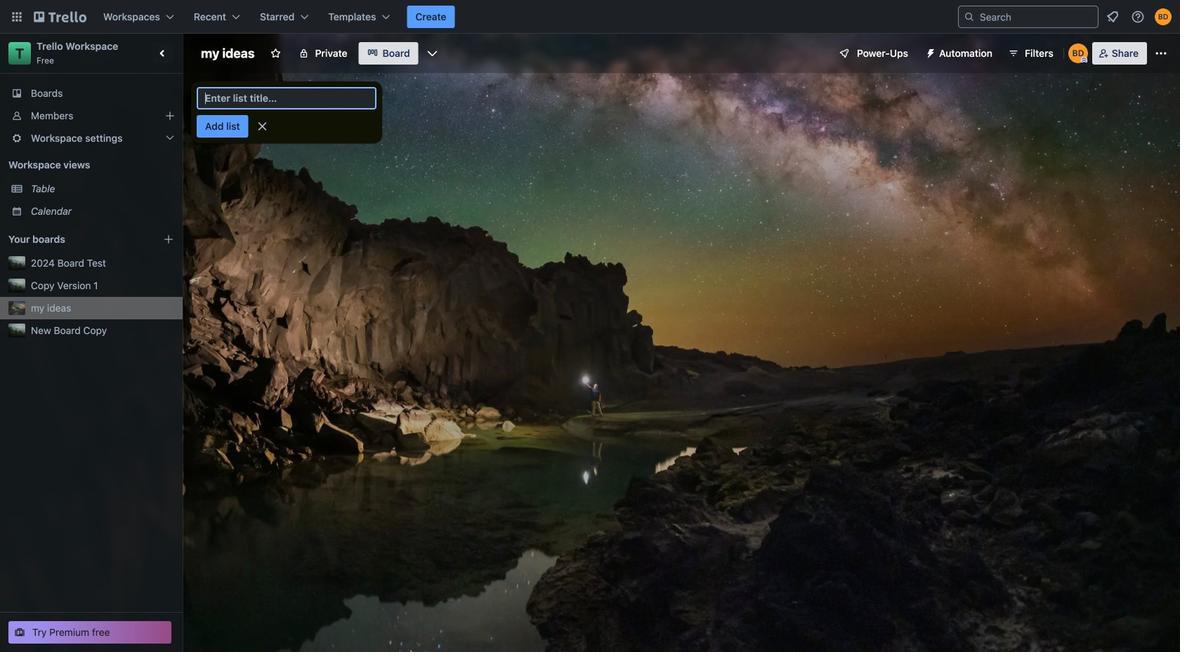 Task type: describe. For each thing, give the bounding box(es) containing it.
show menu image
[[1154, 46, 1168, 60]]

customize views image
[[426, 46, 440, 60]]

this member is an admin of this board. image
[[1081, 57, 1087, 63]]

add board image
[[163, 234, 174, 245]]

0 notifications image
[[1104, 8, 1121, 25]]

star or unstar board image
[[270, 48, 281, 59]]

workspace navigation collapse icon image
[[153, 44, 173, 63]]

back to home image
[[34, 6, 86, 28]]

Search field
[[975, 7, 1098, 27]]

barb dwyer (barbdwyer3) image
[[1155, 8, 1172, 25]]

Board name text field
[[194, 42, 262, 65]]

primary element
[[0, 0, 1180, 34]]



Task type: vqa. For each thing, say whether or not it's contained in the screenshot.
home 'icon'
no



Task type: locate. For each thing, give the bounding box(es) containing it.
sm image
[[920, 42, 939, 62]]

Enter list title… text field
[[197, 87, 377, 110]]

cancel list editing image
[[255, 119, 270, 133]]

open information menu image
[[1131, 10, 1145, 24]]

barb dwyer (barbdwyer3) image
[[1068, 44, 1088, 63]]

search image
[[964, 11, 975, 22]]

your boards with 4 items element
[[8, 231, 142, 248]]



